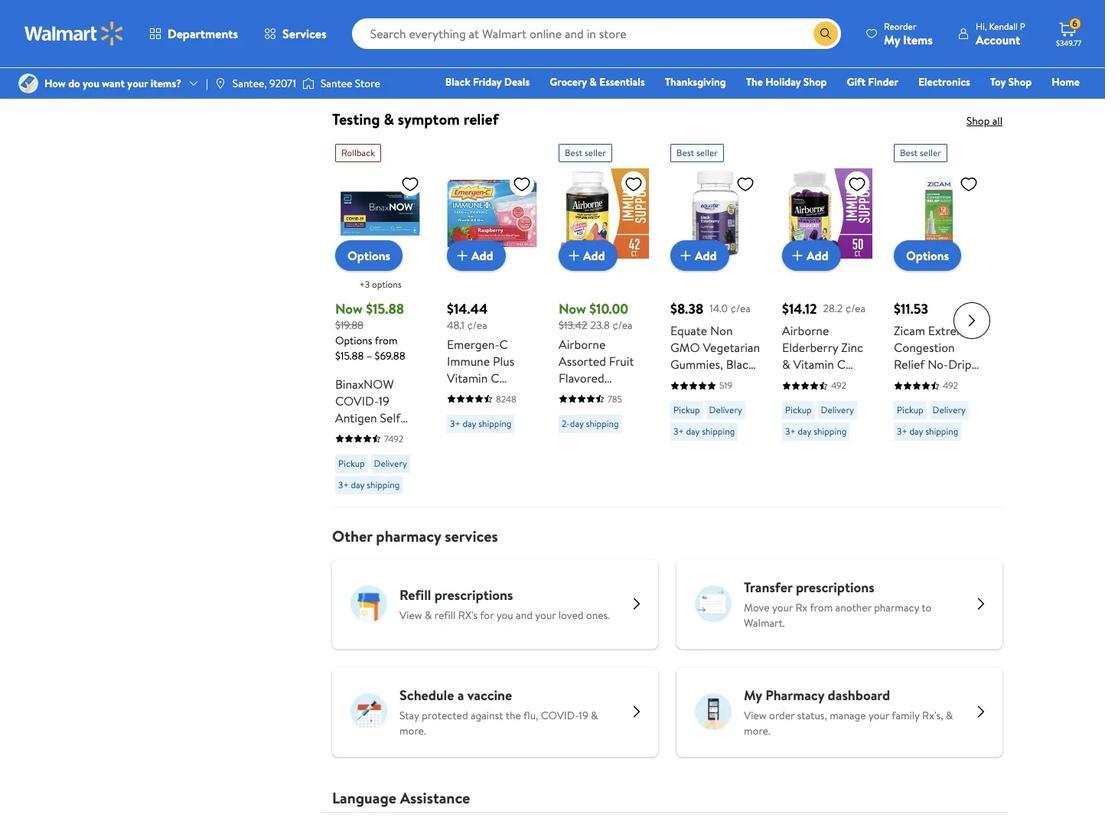 Task type: vqa. For each thing, say whether or not it's contained in the screenshot.
prescriptions inside the Refill prescriptions View & refill RX's for you and your loved ones.
yes



Task type: describe. For each thing, give the bounding box(es) containing it.
services button
[[251, 15, 340, 52]]

add to cart image for airborne elderberry   zinc & vitamin c gummies for adults, immune support vitamin d & zinc gummies with powerful antioxidant vitamins c d & e - 50 gummies, elderberry flavor image
[[788, 247, 807, 265]]

people
[[386, 4, 422, 21]]

you inside refill prescriptions view & refill rx's for you and your loved ones.
[[496, 607, 513, 623]]

refill prescriptions. view & refill rx's for you and your loved ones. image
[[351, 586, 387, 622]]

next slide for product carousel list image
[[954, 302, 990, 339]]

add to favorites list, equate non gmo vegetarian gummies, black elderberry, 50 mg, 60 count image
[[736, 175, 755, 194]]

same
[[335, 544, 364, 561]]

fruit
[[609, 353, 634, 369]]

add to favorites list, zicam extreme congestion relief no-drip nasal spray with soothing aloe vera 0.5 oz image
[[960, 175, 978, 194]]

vitamin inside now $10.00 $13.42 23.8 ¢/ea airborne assorted fruit flavored gummies, 42 count - 750mg of vitamin c and minerals & herbs immune support (packaging may vary)
[[573, 420, 614, 437]]

add to favorites list, emergen-c immune plus vitamin c supplement powder, raspberry, 30 ct image
[[513, 175, 531, 194]]

options
[[372, 278, 401, 291]]

and inside now $10.00 $13.42 23.8 ¢/ea airborne assorted fruit flavored gummies, 42 count - 750mg of vitamin c and minerals & herbs immune support (packaging may vary)
[[628, 420, 647, 437]]

day up minerals
[[570, 417, 584, 430]]

c inside now $10.00 $13.42 23.8 ¢/ea airborne assorted fruit flavored gummies, 42 count - 750mg of vitamin c and minerals & herbs immune support (packaging may vary)
[[617, 420, 625, 437]]

day down "adults,"
[[798, 425, 812, 438]]

walmart image
[[24, 21, 124, 46]]

1 492 from the left
[[831, 379, 847, 392]]

 image for how do you want your items?
[[18, 73, 38, 93]]

and inside refill prescriptions view & refill rx's for you and your loved ones.
[[516, 607, 533, 623]]

delivery down spray
[[933, 403, 966, 416]]

language assistance
[[332, 787, 470, 808]]

& right antioxidant
[[855, 491, 863, 508]]

doctors
[[335, 578, 378, 594]]

symptom
[[398, 109, 460, 129]]

home link
[[1045, 73, 1087, 90]]

a
[[457, 686, 464, 705]]

1 horizontal spatial shop
[[967, 113, 990, 129]]

flavored
[[559, 369, 604, 386]]

shipping down oz
[[926, 425, 958, 438]]

product group containing $11.53
[[894, 138, 984, 500]]

black friday deals link
[[438, 73, 537, 90]]

covid‐19
[[335, 392, 389, 409]]

- inside $14.12 28.2 ¢/ea airborne elderberry   zinc & vitamin c gummies for adults, immune support vitamin d & zinc gummies with powerful antioxidant vitamins c d & e - 50 gummies, elderberry flavor
[[792, 508, 797, 524]]

debit
[[988, 96, 1014, 111]]

results,
[[335, 493, 376, 510]]

day down the supplement
[[463, 417, 476, 430]]

zicam extreme congestion relief no-drip nasal spray with soothing aloe vera 0.5 oz image
[[894, 168, 984, 259]]

shipping down 785
[[586, 417, 619, 430]]

is
[[370, 48, 378, 65]]

santee store
[[321, 76, 380, 91]]

support inside now $10.00 $13.42 23.8 ¢/ea airborne assorted fruit flavored gummies, 42 count - 750mg of vitamin c and minerals & herbs immune support (packaging may vary)
[[559, 470, 601, 487]]

¢/ea for $8.38
[[731, 301, 751, 316]]

shipping down 8248
[[479, 417, 511, 430]]

add for airborne elderberry   zinc & vitamin c gummies for adults, immune support vitamin d & zinc gummies with powerful antioxidant vitamins c d & e - 50 gummies, elderberry flavor image
[[807, 247, 829, 264]]

1 vertical spatial 19
[[335, 611, 346, 628]]

toy shop
[[990, 74, 1032, 90]]

product group containing $14.12
[[782, 138, 873, 558]]

equate non gmo vegetarian gummies, black elderberry, 50 mg, 60 count image
[[670, 168, 761, 259]]

0 horizontal spatial shop
[[804, 74, 827, 90]]

0.5
[[921, 407, 937, 423]]

test,
[[335, 426, 360, 443]]

$14.12 28.2 ¢/ea airborne elderberry   zinc & vitamin c gummies for adults, immune support vitamin d & zinc gummies with powerful antioxidant vitamins c d & e - 50 gummies, elderberry flavor
[[782, 299, 870, 558]]

schedule a vaccine stay protected against the flu, covid-19 & more.
[[400, 686, 598, 738]]

day down 60
[[686, 425, 700, 438]]

another
[[835, 600, 872, 615]]

2 gummies from the top
[[782, 440, 832, 457]]

your inside my pharmacy dashboard view order status, manage your family rx's, & more.
[[869, 708, 889, 723]]

shop all link
[[967, 113, 1003, 129]]

0 horizontal spatial you
[[83, 76, 99, 91]]

transfer
[[744, 578, 793, 597]]

$19.88
[[335, 318, 364, 333]]

binaxnow covid‐19 antigen self test, 1 pack, 2 tests total, reliable test with 15-minute results, detects multiple covid-19 variants, same technology doctors use to test for covid-19 image
[[335, 168, 426, 259]]

0 horizontal spatial $15.88
[[335, 348, 364, 363]]

shipping up the powerful
[[814, 425, 847, 438]]

vary)
[[559, 504, 586, 521]]

rollback
[[341, 146, 375, 159]]

28.2
[[823, 301, 843, 316]]

my inside reorder my items
[[884, 31, 900, 48]]

my pharmacy dashboard. view order status, manage your family rx's, & more. image
[[695, 694, 732, 730]]

for
[[835, 373, 853, 390]]

the holiday shop
[[746, 74, 827, 90]]

can't
[[450, 4, 476, 21]]

19 inside schedule a vaccine stay protected against the flu, covid-19 & more.
[[579, 708, 588, 723]]

best for $11.53
[[900, 146, 918, 159]]

family
[[892, 708, 920, 723]]

fashion link
[[841, 95, 891, 112]]

assorted
[[559, 353, 606, 369]]

14.0
[[710, 301, 728, 316]]

1 vertical spatial this
[[381, 48, 400, 65]]

& inside my pharmacy dashboard view order status, manage your family rx's, & more.
[[946, 708, 953, 723]]

pickup up 15-
[[338, 457, 365, 470]]

$13.42
[[559, 318, 587, 333]]

soothing
[[894, 390, 942, 407]]

delivery down 519 at the top of the page
[[709, 403, 742, 416]]

vitamin inside $14.44 48.1 ¢/ea emergen-c immune plus vitamin c supplement powder, raspberry, 30 ct
[[447, 369, 488, 386]]

deals
[[504, 74, 530, 90]]

add button for airborne assorted fruit flavored gummies, 42 count - 750mg of vitamin c and minerals & herbs immune support (packaging may vary) image
[[559, 240, 617, 271]]

herbs
[[559, 454, 591, 470]]

3+ day shipping up the powerful
[[785, 425, 847, 438]]

binaxnow covid‐19 antigen self test, 1 pack, 2 tests total, reliable test with 15-minute results, detects multiple covid- 19 variants, same technology doctors use to test for covid- 19
[[335, 376, 425, 628]]

transfer prescriptions. move your rx from another pharmacy to walmart. image
[[695, 586, 732, 622]]

50 inside $14.12 28.2 ¢/ea airborne elderberry   zinc & vitamin c gummies for adults, immune support vitamin d & zinc gummies with powerful antioxidant vitamins c d & e - 50 gummies, elderberry flavor
[[800, 508, 814, 524]]

search icon image
[[820, 28, 832, 40]]

rx's,
[[922, 708, 943, 723]]

schedule a vaccine. stay protected against the flu, covid-19 & more. image
[[351, 694, 387, 730]]

1 vertical spatial test
[[335, 594, 357, 611]]

store
[[355, 76, 380, 91]]

+3
[[359, 278, 370, 291]]

0 vertical spatial zinc
[[841, 339, 863, 356]]

language
[[332, 787, 396, 808]]

more. for schedule
[[400, 723, 426, 738]]

product group containing $8.38
[[670, 138, 761, 500]]

ones.
[[586, 607, 610, 623]]

total,
[[364, 443, 393, 460]]

$69.88
[[375, 348, 405, 363]]

to inside binaxnow covid‐19 antigen self test, 1 pack, 2 tests total, reliable test with 15-minute results, detects multiple covid- 19 variants, same technology doctors use to test for covid- 19
[[404, 578, 415, 594]]

1 horizontal spatial this
[[520, 4, 539, 21]]

finder
[[868, 74, 899, 90]]

1 vertical spatial covid-
[[378, 594, 422, 611]]

non
[[710, 322, 733, 339]]

services
[[283, 25, 327, 42]]

add for airborne assorted fruit flavored gummies, 42 count - 750mg of vitamin c and minerals & herbs immune support (packaging may vary) image
[[583, 247, 605, 264]]

santee,
[[233, 76, 267, 91]]

1 gummies from the top
[[782, 373, 832, 390]]

other
[[332, 526, 372, 546]]

delivery up minute
[[374, 457, 407, 470]]

thanksgiving link
[[658, 73, 733, 90]]

options for zicam extreme congestion relief no-drip nasal spray with soothing aloe vera 0.5 oz
[[906, 247, 949, 264]]

antigen
[[335, 409, 377, 426]]

pharmacy inside transfer prescriptions move your rx from another pharmacy to walmart.
[[874, 600, 919, 615]]

product group containing now $15.88
[[335, 138, 426, 628]]

for inside binaxnow covid‐19 antigen self test, 1 pack, 2 tests total, reliable test with 15-minute results, detects multiple covid- 19 variants, same technology doctors use to test for covid- 19
[[359, 594, 375, 611]]

3+ day shipping down 0.5
[[897, 425, 958, 438]]

3+ day shipping down 60
[[674, 425, 735, 438]]

immune inside $14.12 28.2 ¢/ea airborne elderberry   zinc & vitamin c gummies for adults, immune support vitamin d & zinc gummies with powerful antioxidant vitamins c d & e - 50 gummies, elderberry flavor
[[822, 390, 865, 407]]

gift finder link
[[840, 73, 905, 90]]

1 elderberry from the top
[[782, 339, 839, 356]]

count
[[710, 390, 743, 407]]

6 $349.77
[[1056, 17, 1082, 48]]

$8.38 14.0 ¢/ea equate non gmo vegetarian gummies, black elderberry, 50 mg, 60 count
[[670, 299, 760, 407]]

product group containing now $10.00
[[559, 138, 649, 521]]

vitamin down the for
[[828, 407, 869, 423]]

departments
[[168, 25, 238, 42]]

options link for options from $15.88 – $69.88
[[335, 240, 403, 271]]

with inside $11.53 zicam extreme congestion relief no-drip nasal spray with soothing aloe vera 0.5 oz
[[958, 373, 980, 390]]

0 horizontal spatial pharmacy
[[376, 526, 441, 546]]

with inside $14.12 28.2 ¢/ea airborne elderberry   zinc & vitamin c gummies for adults, immune support vitamin d & zinc gummies with powerful antioxidant vitamins c d & e - 50 gummies, elderberry flavor
[[835, 440, 858, 457]]

pickup down elderberry,
[[674, 403, 700, 416]]

minerals
[[559, 437, 603, 454]]

my pharmacy dashboard view order status, manage your family rx's, & more.
[[744, 686, 953, 738]]

product group containing $14.44
[[447, 138, 537, 500]]

92071
[[269, 76, 296, 91]]

rx's
[[458, 607, 478, 623]]

emergen-c immune plus vitamin c supplement powder, raspberry, 30 ct image
[[447, 168, 537, 259]]

your inside refill prescriptions view & refill rx's for you and your loved ones.
[[535, 607, 556, 623]]

6
[[1073, 17, 1078, 30]]

schedule
[[400, 686, 454, 705]]

& right 'grocery'
[[590, 74, 597, 90]]

other pharmacy services
[[332, 526, 498, 546]]

3+ day shipping down the supplement
[[450, 417, 511, 430]]

are there people who can't receive this service?
[[332, 4, 585, 21]]

1
[[363, 426, 366, 443]]

hi,
[[976, 20, 987, 33]]

add button for airborne elderberry   zinc & vitamin c gummies for adults, immune support vitamin d & zinc gummies with powerful antioxidant vitamins c d & e - 50 gummies, elderberry flavor image
[[782, 240, 841, 271]]

items
[[903, 31, 933, 48]]

flu,
[[524, 708, 538, 723]]

refill
[[400, 585, 431, 604]]

one
[[963, 96, 986, 111]]

pickup up the powerful
[[785, 403, 812, 416]]

now for $10.00
[[559, 299, 586, 319]]

no-
[[928, 356, 948, 373]]

delivery down the for
[[821, 403, 854, 416]]

2-
[[562, 417, 570, 430]]

thanksgiving
[[665, 74, 726, 90]]

519
[[719, 379, 732, 392]]

essentials
[[599, 74, 645, 90]]

0 horizontal spatial zinc
[[805, 423, 827, 440]]

holiday
[[766, 74, 801, 90]]

3+ day shipping down reliable
[[338, 478, 400, 491]]

options for options from $15.88 – $69.88
[[347, 247, 391, 264]]

of
[[559, 420, 570, 437]]

2 elderberry from the top
[[782, 524, 839, 541]]

¢/ea inside now $10.00 $13.42 23.8 ¢/ea airborne assorted fruit flavored gummies, 42 count - 750mg of vitamin c and minerals & herbs immune support (packaging may vary)
[[612, 318, 633, 333]]



Task type: locate. For each thing, give the bounding box(es) containing it.
powder,
[[447, 403, 490, 420]]

gummies, up 2-day shipping
[[559, 386, 611, 403]]

3+ down the supplement
[[450, 417, 460, 430]]

3 add from the left
[[695, 247, 717, 264]]

1 vertical spatial you
[[496, 607, 513, 623]]

1 horizontal spatial for
[[480, 607, 494, 623]]

$15.88 down options
[[366, 299, 404, 319]]

2 horizontal spatial shop
[[1008, 74, 1032, 90]]

and
[[628, 420, 647, 437], [516, 607, 533, 623]]

0 vertical spatial 19
[[335, 527, 346, 544]]

to inside transfer prescriptions move your rx from another pharmacy to walmart.
[[922, 600, 932, 615]]

0 vertical spatial view
[[400, 607, 422, 623]]

mg,
[[670, 390, 690, 407]]

add to cart image up $13.42
[[565, 247, 583, 265]]

$11.53 zicam extreme congestion relief no-drip nasal spray with soothing aloe vera 0.5 oz
[[894, 299, 980, 423]]

shipping
[[479, 417, 511, 430], [586, 417, 619, 430], [702, 425, 735, 438], [814, 425, 847, 438], [926, 425, 958, 438], [367, 478, 400, 491]]

from inside transfer prescriptions move your rx from another pharmacy to walmart.
[[810, 600, 833, 615]]

gummies, inside $8.38 14.0 ¢/ea equate non gmo vegetarian gummies, black elderberry, 50 mg, 60 count
[[670, 356, 723, 373]]

add button
[[447, 240, 506, 271], [559, 240, 617, 271], [670, 240, 729, 271], [782, 240, 841, 271]]

vitamin right 2-
[[573, 420, 614, 437]]

view inside refill prescriptions view & refill rx's for you and your loved ones.
[[400, 607, 422, 623]]

your inside transfer prescriptions move your rx from another pharmacy to walmart.
[[772, 600, 793, 615]]

& left refill
[[425, 607, 432, 623]]

1 horizontal spatial test
[[379, 460, 401, 477]]

dashboard
[[828, 686, 890, 705]]

seller
[[585, 146, 606, 159], [697, 146, 718, 159], [920, 146, 941, 159]]

1 vertical spatial pharmacy
[[874, 600, 919, 615]]

spray
[[926, 373, 955, 390]]

gummies left the for
[[782, 373, 832, 390]]

now for $15.88
[[335, 299, 363, 319]]

50 inside $8.38 14.0 ¢/ea equate non gmo vegetarian gummies, black elderberry, 50 mg, 60 count
[[733, 373, 747, 390]]

more. for my
[[744, 723, 771, 738]]

1 vertical spatial immune
[[822, 390, 865, 407]]

0 vertical spatial -
[[592, 403, 597, 420]]

vitamin left the for
[[793, 356, 834, 373]]

powerful
[[782, 457, 830, 474]]

transfer prescriptions move your rx from another pharmacy to walmart.
[[744, 578, 932, 630]]

3+ down reliable
[[338, 478, 349, 491]]

prescriptions inside transfer prescriptions move your rx from another pharmacy to walmart.
[[796, 578, 875, 597]]

options link for zicam extreme congestion relief no-drip nasal spray with soothing aloe vera 0.5 oz
[[894, 240, 961, 271]]

50 right 519 at the top of the page
[[733, 373, 747, 390]]

3 product group from the left
[[559, 138, 649, 521]]

to right use
[[404, 578, 415, 594]]

1 horizontal spatial -
[[792, 508, 797, 524]]

2 vertical spatial covid-
[[541, 708, 579, 723]]

your
[[127, 76, 148, 91], [772, 600, 793, 615], [535, 607, 556, 623], [869, 708, 889, 723]]

best seller for now
[[565, 146, 606, 159]]

detects
[[379, 493, 421, 510]]

now $10.00 $13.42 23.8 ¢/ea airborne assorted fruit flavored gummies, 42 count - 750mg of vitamin c and minerals & herbs immune support (packaging may vary)
[[559, 299, 647, 521]]

$14.12
[[782, 299, 817, 319]]

1 now from the left
[[335, 299, 363, 319]]

add button for equate non gmo vegetarian gummies, black elderberry, 50 mg, 60 count image
[[670, 240, 729, 271]]

manage
[[830, 708, 866, 723]]

shop all
[[967, 113, 1003, 129]]

0 vertical spatial d
[[782, 423, 791, 440]]

with right spray
[[958, 373, 980, 390]]

$10.00
[[589, 299, 629, 319]]

immune inside now $10.00 $13.42 23.8 ¢/ea airborne assorted fruit flavored gummies, 42 count - 750mg of vitamin c and minerals & herbs immune support (packaging may vary)
[[594, 454, 636, 470]]

one debit
[[963, 96, 1014, 111]]

1 options link from the left
[[335, 240, 403, 271]]

gummies, inside now $10.00 $13.42 23.8 ¢/ea airborne assorted fruit flavored gummies, 42 count - 750mg of vitamin c and minerals & herbs immune support (packaging may vary)
[[559, 386, 611, 403]]

0 horizontal spatial 492
[[831, 379, 847, 392]]

toy
[[990, 74, 1006, 90]]

add to cart image for airborne assorted fruit flavored gummies, 42 count - 750mg of vitamin c and minerals & herbs immune support (packaging may vary) image
[[565, 247, 583, 265]]

19 left refill prescriptions. view & refill rx's for you and your loved ones. icon
[[335, 611, 346, 628]]

19 left the variants,
[[335, 527, 346, 544]]

black friday deals
[[445, 74, 530, 90]]

2 add button from the left
[[559, 240, 617, 271]]

c
[[499, 336, 508, 353], [837, 356, 846, 373], [491, 369, 499, 386], [617, 420, 625, 437], [831, 491, 840, 508]]

black down 'available?'
[[445, 74, 470, 90]]

1 vertical spatial support
[[559, 470, 601, 487]]

3 seller from the left
[[920, 146, 941, 159]]

1 vertical spatial my
[[744, 686, 762, 705]]

0 vertical spatial immune
[[447, 353, 490, 369]]

day down vera
[[910, 425, 923, 438]]

0 horizontal spatial test
[[335, 594, 357, 611]]

more. inside schedule a vaccine stay protected against the flu, covid-19 & more.
[[400, 723, 426, 738]]

now down +3
[[335, 299, 363, 319]]

0 vertical spatial $15.88
[[366, 299, 404, 319]]

fashion
[[848, 96, 884, 111]]

¢/ea inside $14.44 48.1 ¢/ea emergen-c immune plus vitamin c supplement powder, raspberry, 30 ct
[[467, 318, 487, 333]]

2 options link from the left
[[894, 240, 961, 271]]

0 horizontal spatial options link
[[335, 240, 403, 271]]

3 add button from the left
[[670, 240, 729, 271]]

options left $69.88 in the left of the page
[[335, 333, 372, 348]]

services
[[445, 526, 498, 546]]

d down "adults,"
[[782, 423, 791, 440]]

0 vertical spatial test
[[379, 460, 401, 477]]

1 horizontal spatial 492
[[943, 379, 958, 392]]

3 add to cart image from the left
[[677, 247, 695, 265]]

shipping down count
[[702, 425, 735, 438]]

add up 14.0
[[695, 247, 717, 264]]

options link up $11.53
[[894, 240, 961, 271]]

0 horizontal spatial black
[[445, 74, 470, 90]]

refill prescriptions view & refill rx's for you and your loved ones.
[[400, 585, 610, 623]]

electronics link
[[912, 73, 977, 90]]

& right flu,
[[591, 708, 598, 723]]

best for now
[[565, 146, 583, 159]]

1 vertical spatial from
[[810, 600, 833, 615]]

santee
[[321, 76, 352, 91]]

best seller up airborne assorted fruit flavored gummies, 42 count - 750mg of vitamin c and minerals & herbs immune support (packaging may vary) image
[[565, 146, 606, 159]]

& inside refill prescriptions view & refill rx's for you and your loved ones.
[[425, 607, 432, 623]]

0 horizontal spatial to
[[404, 578, 415, 594]]

2 horizontal spatial best
[[900, 146, 918, 159]]

elderberry down vitamins
[[782, 524, 839, 541]]

2 best seller from the left
[[677, 146, 718, 159]]

1 vertical spatial and
[[516, 607, 533, 623]]

your right want
[[127, 76, 148, 91]]

3 best seller from the left
[[900, 146, 941, 159]]

0 horizontal spatial now
[[335, 299, 363, 319]]

toy shop link
[[983, 73, 1039, 90]]

pack,
[[369, 426, 397, 443]]

now $15.88 $19.88 options from $15.88 – $69.88
[[335, 299, 405, 363]]

view inside my pharmacy dashboard view order status, manage your family rx's, & more.
[[744, 708, 767, 723]]

3 best from the left
[[900, 146, 918, 159]]

492 right "adults,"
[[831, 379, 847, 392]]

0 vertical spatial elderberry
[[782, 339, 839, 356]]

1 horizontal spatial prescriptions
[[796, 578, 875, 597]]

airborne elderberry   zinc & vitamin c gummies for adults, immune support vitamin d & zinc gummies with powerful antioxidant vitamins c d & e - 50 gummies, elderberry flavor image
[[782, 168, 873, 259]]

1 vertical spatial -
[[792, 508, 797, 524]]

airborne inside $14.12 28.2 ¢/ea airborne elderberry   zinc & vitamin c gummies for adults, immune support vitamin d & zinc gummies with powerful antioxidant vitamins c d & e - 50 gummies, elderberry flavor
[[782, 322, 829, 339]]

covid-
[[382, 510, 425, 527], [378, 594, 422, 611], [541, 708, 579, 723]]

0 horizontal spatial and
[[516, 607, 533, 623]]

add to cart image for emergen-c immune plus vitamin c supplement powder, raspberry, 30 ct image
[[453, 247, 471, 265]]

1 best from the left
[[565, 146, 583, 159]]

2 more. from the left
[[744, 723, 771, 738]]

3+ day shipping
[[450, 417, 511, 430], [674, 425, 735, 438], [785, 425, 847, 438], [897, 425, 958, 438], [338, 478, 400, 491]]

the holiday shop link
[[739, 73, 834, 90]]

0 horizontal spatial seller
[[585, 146, 606, 159]]

pickup down nasal
[[897, 403, 924, 416]]

0 vertical spatial support
[[782, 407, 825, 423]]

binaxnow
[[335, 376, 394, 392]]

1 vertical spatial 50
[[800, 508, 814, 524]]

view
[[400, 607, 422, 623], [744, 708, 767, 723]]

ct
[[523, 420, 537, 437]]

 image
[[18, 73, 38, 93], [302, 76, 315, 91]]

test down technology
[[335, 594, 357, 611]]

2 vertical spatial gummies,
[[817, 508, 870, 524]]

add for emergen-c immune plus vitamin c supplement powder, raspberry, 30 ct image
[[471, 247, 493, 264]]

options inside now $15.88 $19.88 options from $15.88 – $69.88
[[335, 333, 372, 348]]

4 add from the left
[[807, 247, 829, 264]]

0 horizontal spatial my
[[744, 686, 762, 705]]

1 horizontal spatial $15.88
[[366, 299, 404, 319]]

options up $11.53
[[906, 247, 949, 264]]

add button for emergen-c immune plus vitamin c supplement powder, raspberry, 30 ct image
[[447, 240, 506, 271]]

0 horizontal spatial immune
[[447, 353, 490, 369]]

now inside now $15.88 $19.88 options from $15.88 – $69.88
[[335, 299, 363, 319]]

492 down drip at the right top
[[943, 379, 958, 392]]

loved
[[559, 607, 584, 623]]

1 horizontal spatial gummies,
[[670, 356, 723, 373]]

1 add to cart image from the left
[[453, 247, 471, 265]]

3+ down vera
[[897, 425, 907, 438]]

you
[[83, 76, 99, 91], [496, 607, 513, 623]]

black up 519 at the top of the page
[[726, 356, 754, 373]]

best up airborne assorted fruit flavored gummies, 42 count - 750mg of vitamin c and minerals & herbs immune support (packaging may vary) image
[[565, 146, 583, 159]]

1 vertical spatial with
[[835, 440, 858, 457]]

gummies, down antioxidant
[[817, 508, 870, 524]]

¢/ea right 14.0
[[731, 301, 751, 316]]

covid- down minute
[[382, 510, 425, 527]]

- inside now $10.00 $13.42 23.8 ¢/ea airborne assorted fruit flavored gummies, 42 count - 750mg of vitamin c and minerals & herbs immune support (packaging may vary)
[[592, 403, 597, 420]]

& down "adults,"
[[794, 423, 802, 440]]

options link up +3
[[335, 240, 403, 271]]

with inside binaxnow covid‐19 antigen self test, 1 pack, 2 tests total, reliable test with 15-minute results, detects multiple covid- 19 variants, same technology doctors use to test for covid- 19
[[335, 477, 358, 493]]

0 horizontal spatial support
[[559, 470, 601, 487]]

0 vertical spatial pharmacy
[[376, 526, 441, 546]]

add button up $8.38
[[670, 240, 729, 271]]

50
[[733, 373, 747, 390], [800, 508, 814, 524]]

immune up may
[[594, 454, 636, 470]]

testing & symptom relief
[[332, 109, 499, 129]]

testing
[[332, 109, 380, 129]]

1 vertical spatial elderberry
[[782, 524, 839, 541]]

1 vertical spatial gummies
[[782, 440, 832, 457]]

multiple
[[335, 510, 379, 527]]

self
[[380, 409, 401, 426]]

my inside my pharmacy dashboard view order status, manage your family rx's, & more.
[[744, 686, 762, 705]]

 image right 92071
[[302, 76, 315, 91]]

0 horizontal spatial with
[[335, 477, 358, 493]]

2 horizontal spatial with
[[958, 373, 980, 390]]

¢/ea inside $14.12 28.2 ¢/ea airborne elderberry   zinc & vitamin c gummies for adults, immune support vitamin d & zinc gummies with powerful antioxidant vitamins c d & e - 50 gummies, elderberry flavor
[[845, 301, 866, 316]]

best seller for $11.53
[[900, 146, 941, 159]]

¢/ea right 28.2
[[845, 301, 866, 316]]

2 horizontal spatial immune
[[822, 390, 865, 407]]

and left loved
[[516, 607, 533, 623]]

add to favorites list, binaxnow covid‐19 antigen self test, 1 pack, 2 tests total, reliable test with 15-minute results, detects multiple covid-19 variants, same technology doctors use to test for covid-19 image
[[401, 175, 419, 194]]

2 seller from the left
[[697, 146, 718, 159]]

assistance
[[400, 787, 470, 808]]

my left the pharmacy
[[744, 686, 762, 705]]

add up 28.2
[[807, 247, 829, 264]]

2 add to cart image from the left
[[565, 247, 583, 265]]

congestion
[[894, 339, 955, 356]]

use
[[381, 578, 401, 594]]

add to cart image for equate non gmo vegetarian gummies, black elderberry, 50 mg, 60 count image
[[677, 247, 695, 265]]

0 vertical spatial gummies
[[782, 373, 832, 390]]

0 vertical spatial and
[[628, 420, 647, 437]]

0 vertical spatial covid-
[[382, 510, 425, 527]]

0 horizontal spatial airborne
[[559, 336, 606, 353]]

1 horizontal spatial with
[[835, 440, 858, 457]]

product group
[[335, 138, 426, 628], [447, 138, 537, 500], [559, 138, 649, 521], [670, 138, 761, 500], [782, 138, 873, 558], [894, 138, 984, 500]]

gummies up antioxidant
[[782, 440, 832, 457]]

immune up the supplement
[[447, 353, 490, 369]]

$349.77
[[1056, 38, 1082, 48]]

1 horizontal spatial to
[[922, 600, 932, 615]]

airborne down '$14.12'
[[782, 322, 829, 339]]

& right testing
[[384, 109, 394, 129]]

add for equate non gmo vegetarian gummies, black elderberry, 50 mg, 60 count image
[[695, 247, 717, 264]]

0 horizontal spatial best seller
[[565, 146, 606, 159]]

who
[[425, 4, 447, 21]]

1 vertical spatial zinc
[[805, 423, 827, 440]]

airborne down $13.42
[[559, 336, 606, 353]]

 image for santee store
[[302, 76, 315, 91]]

best
[[565, 146, 583, 159], [677, 146, 694, 159], [900, 146, 918, 159]]

there
[[354, 4, 383, 21]]

add to cart image up $8.38
[[677, 247, 695, 265]]

immune inside $14.44 48.1 ¢/ea emergen-c immune plus vitamin c supplement powder, raspberry, 30 ct
[[447, 353, 490, 369]]

0 horizontal spatial prescriptions
[[434, 585, 513, 604]]

registry link
[[897, 95, 950, 112]]

how do you want your items?
[[44, 76, 181, 91]]

2 492 from the left
[[943, 379, 958, 392]]

from inside now $15.88 $19.88 options from $15.88 – $69.88
[[375, 333, 398, 348]]

support up the powerful
[[782, 407, 825, 423]]

shop right the toy
[[1008, 74, 1032, 90]]

day down reliable
[[351, 478, 365, 491]]

prescriptions
[[796, 578, 875, 597], [434, 585, 513, 604]]

1 horizontal spatial seller
[[697, 146, 718, 159]]

4 product group from the left
[[670, 138, 761, 500]]

3+ down mg,
[[674, 425, 684, 438]]

move
[[744, 600, 770, 615]]

your left rx
[[772, 600, 793, 615]]

1 more. from the left
[[400, 723, 426, 738]]

walmart+ link
[[1027, 95, 1087, 112]]

support
[[782, 407, 825, 423], [559, 470, 601, 487]]

add to cart image up '$14.12'
[[788, 247, 807, 265]]

785
[[608, 392, 622, 405]]

1 horizontal spatial zinc
[[841, 339, 863, 356]]

1 vertical spatial black
[[726, 356, 754, 373]]

¢/ea inside $8.38 14.0 ¢/ea equate non gmo vegetarian gummies, black elderberry, 50 mg, 60 count
[[731, 301, 751, 316]]

1 horizontal spatial support
[[782, 407, 825, 423]]

- right the count
[[592, 403, 597, 420]]

1 add from the left
[[471, 247, 493, 264]]

0 vertical spatial 50
[[733, 373, 747, 390]]

$15.88 left –
[[335, 348, 364, 363]]

0 horizontal spatial d
[[782, 423, 791, 440]]

more. right the my pharmacy dashboard. view order status, manage your family rx's, & more. icon
[[744, 723, 771, 738]]

prescriptions inside refill prescriptions view & refill rx's for you and your loved ones.
[[434, 585, 513, 604]]

1 horizontal spatial pharmacy
[[874, 600, 919, 615]]

walmart.
[[744, 615, 785, 630]]

0 horizontal spatial gummies,
[[559, 386, 611, 403]]

0 horizontal spatial best
[[565, 146, 583, 159]]

gummies, inside $14.12 28.2 ¢/ea airborne elderberry   zinc & vitamin c gummies for adults, immune support vitamin d & zinc gummies with powerful antioxidant vitamins c d & e - 50 gummies, elderberry flavor
[[817, 508, 870, 524]]

airborne inside now $10.00 $13.42 23.8 ¢/ea airborne assorted fruit flavored gummies, 42 count - 750mg of vitamin c and minerals & herbs immune support (packaging may vary)
[[559, 336, 606, 353]]

your left family
[[869, 708, 889, 723]]

& inside now $10.00 $13.42 23.8 ¢/ea airborne assorted fruit flavored gummies, 42 count - 750mg of vitamin c and minerals & herbs immune support (packaging may vary)
[[606, 437, 615, 454]]

pickup
[[674, 403, 700, 416], [785, 403, 812, 416], [897, 403, 924, 416], [338, 457, 365, 470]]

prescriptions for refill prescriptions
[[434, 585, 513, 604]]

3+
[[450, 417, 460, 430], [674, 425, 684, 438], [785, 425, 796, 438], [897, 425, 907, 438], [338, 478, 349, 491]]

1 vertical spatial d
[[843, 491, 852, 508]]

add to cart image
[[453, 247, 471, 265], [565, 247, 583, 265], [677, 247, 695, 265], [788, 247, 807, 265]]

order
[[769, 708, 795, 723]]

d right vitamins
[[843, 491, 852, 508]]

shop
[[804, 74, 827, 90], [1008, 74, 1032, 90], [967, 113, 990, 129]]

covid- left refill
[[378, 594, 422, 611]]

prescriptions up rx's
[[434, 585, 513, 604]]

best seller
[[565, 146, 606, 159], [677, 146, 718, 159], [900, 146, 941, 159]]

best down registry link
[[900, 146, 918, 159]]

2 horizontal spatial best seller
[[900, 146, 941, 159]]

2 vertical spatial 19
[[579, 708, 588, 723]]

black inside $8.38 14.0 ¢/ea equate non gmo vegetarian gummies, black elderberry, 50 mg, 60 count
[[726, 356, 754, 373]]

antioxidant
[[782, 474, 843, 491]]

now left 23.8
[[559, 299, 586, 319]]

1 best seller from the left
[[565, 146, 606, 159]]

seller for $11.53
[[920, 146, 941, 159]]

add up $10.00
[[583, 247, 605, 264]]

1 add button from the left
[[447, 240, 506, 271]]

gift finder
[[847, 74, 899, 90]]

4 add to cart image from the left
[[788, 247, 807, 265]]

gummies, up 60
[[670, 356, 723, 373]]

0 horizontal spatial more.
[[400, 723, 426, 738]]

0 vertical spatial with
[[958, 373, 980, 390]]

for right rx's
[[480, 607, 494, 623]]

are
[[332, 4, 351, 21]]

more. inside my pharmacy dashboard view order status, manage your family rx's, & more.
[[744, 723, 771, 738]]

variants,
[[349, 527, 394, 544]]

this right receive
[[520, 4, 539, 21]]

1 horizontal spatial now
[[559, 299, 586, 319]]

elderberry down '$14.12'
[[782, 339, 839, 356]]

1 vertical spatial gummies,
[[559, 386, 611, 403]]

1 horizontal spatial  image
[[302, 76, 315, 91]]

and down 42
[[628, 420, 647, 437]]

1 product group from the left
[[335, 138, 426, 628]]

add to favorites list, airborne elderberry   zinc & vitamin c gummies for adults, immune support vitamin d & zinc gummies with powerful antioxidant vitamins c d & e - 50 gummies, elderberry flavor image
[[848, 175, 866, 194]]

best up equate non gmo vegetarian gummies, black elderberry, 50 mg, 60 count image
[[677, 146, 694, 159]]

delivery
[[709, 403, 742, 416], [821, 403, 854, 416], [933, 403, 966, 416], [374, 457, 407, 470]]

one debit link
[[956, 95, 1021, 112]]

 image
[[214, 77, 226, 90]]

reorder my items
[[884, 20, 933, 48]]

for inside refill prescriptions view & refill rx's for you and your loved ones.
[[480, 607, 494, 623]]

shipping up detects
[[367, 478, 400, 491]]

2 best from the left
[[677, 146, 694, 159]]

refill
[[435, 607, 456, 623]]

1 vertical spatial to
[[922, 600, 932, 615]]

6 product group from the left
[[894, 138, 984, 500]]

pharmacy right another
[[874, 600, 919, 615]]

2 horizontal spatial seller
[[920, 146, 941, 159]]

Walmart Site-Wide search field
[[352, 18, 841, 49]]

plus
[[493, 353, 515, 369]]

receive
[[478, 4, 517, 21]]

add button up $10.00
[[559, 240, 617, 271]]

do
[[68, 76, 80, 91]]

zinc up the for
[[841, 339, 863, 356]]

0 vertical spatial black
[[445, 74, 470, 90]]

1 horizontal spatial options link
[[894, 240, 961, 271]]

2 add from the left
[[583, 247, 605, 264]]

0 horizontal spatial 50
[[733, 373, 747, 390]]

support inside $14.12 28.2 ¢/ea airborne elderberry   zinc & vitamin c gummies for adults, immune support vitamin d & zinc gummies with powerful antioxidant vitamins c d & e - 50 gummies, elderberry flavor
[[782, 407, 825, 423]]

3+ down "adults,"
[[785, 425, 796, 438]]

0 horizontal spatial view
[[400, 607, 422, 623]]

2 vertical spatial immune
[[594, 454, 636, 470]]

with
[[958, 373, 980, 390], [835, 440, 858, 457], [335, 477, 358, 493]]

all
[[992, 113, 1003, 129]]

0 horizontal spatial for
[[359, 594, 375, 611]]

gmo
[[670, 339, 700, 356]]

& up "adults,"
[[782, 356, 790, 373]]

5 product group from the left
[[782, 138, 873, 558]]

now inside now $10.00 $13.42 23.8 ¢/ea airborne assorted fruit flavored gummies, 42 count - 750mg of vitamin c and minerals & herbs immune support (packaging may vary)
[[559, 299, 586, 319]]

1 seller from the left
[[585, 146, 606, 159]]

hi, kendall p account
[[976, 20, 1026, 48]]

492
[[831, 379, 847, 392], [943, 379, 958, 392]]

2 product group from the left
[[447, 138, 537, 500]]

you right rx's
[[496, 607, 513, 623]]

prescriptions for transfer prescriptions
[[796, 578, 875, 597]]

to right another
[[922, 600, 932, 615]]

¢/ea for $14.12
[[845, 301, 866, 316]]

1 horizontal spatial d
[[843, 491, 852, 508]]

from right rx
[[810, 600, 833, 615]]

1 horizontal spatial from
[[810, 600, 833, 615]]

tests
[[335, 443, 362, 460]]

airborne assorted fruit flavored gummies, 42 count - 750mg of vitamin c and minerals & herbs immune support (packaging may vary) image
[[559, 168, 649, 259]]

|
[[206, 76, 208, 91]]

1 horizontal spatial my
[[884, 31, 900, 48]]

0 vertical spatial you
[[83, 76, 99, 91]]

add up the $14.44
[[471, 247, 493, 264]]

& inside schedule a vaccine stay protected against the flu, covid-19 & more.
[[591, 708, 598, 723]]

covid- inside schedule a vaccine stay protected against the flu, covid-19 & more.
[[541, 708, 579, 723]]

add to favorites list, airborne assorted fruit flavored gummies, 42 count - 750mg of vitamin c and minerals & herbs immune support (packaging may vary) image
[[625, 175, 643, 194]]

equate
[[670, 322, 707, 339]]

reliable
[[335, 460, 377, 477]]

seller for now
[[585, 146, 606, 159]]

2 now from the left
[[559, 299, 586, 319]]

Search search field
[[352, 18, 841, 49]]

¢/ea for $14.44
[[467, 318, 487, 333]]

with right the powerful
[[835, 440, 858, 457]]

you right do on the top left
[[83, 76, 99, 91]]

2 vertical spatial with
[[335, 477, 358, 493]]

0 horizontal spatial from
[[375, 333, 398, 348]]

status,
[[797, 708, 827, 723]]

1 horizontal spatial black
[[726, 356, 754, 373]]

 image left how
[[18, 73, 38, 93]]

home
[[1052, 74, 1080, 90]]

view left order
[[744, 708, 767, 723]]

2 horizontal spatial gummies,
[[817, 508, 870, 524]]

4 add button from the left
[[782, 240, 841, 271]]

0 vertical spatial from
[[375, 333, 398, 348]]

(packaging
[[559, 487, 616, 504]]

1 horizontal spatial more.
[[744, 723, 771, 738]]

1 horizontal spatial view
[[744, 708, 767, 723]]



